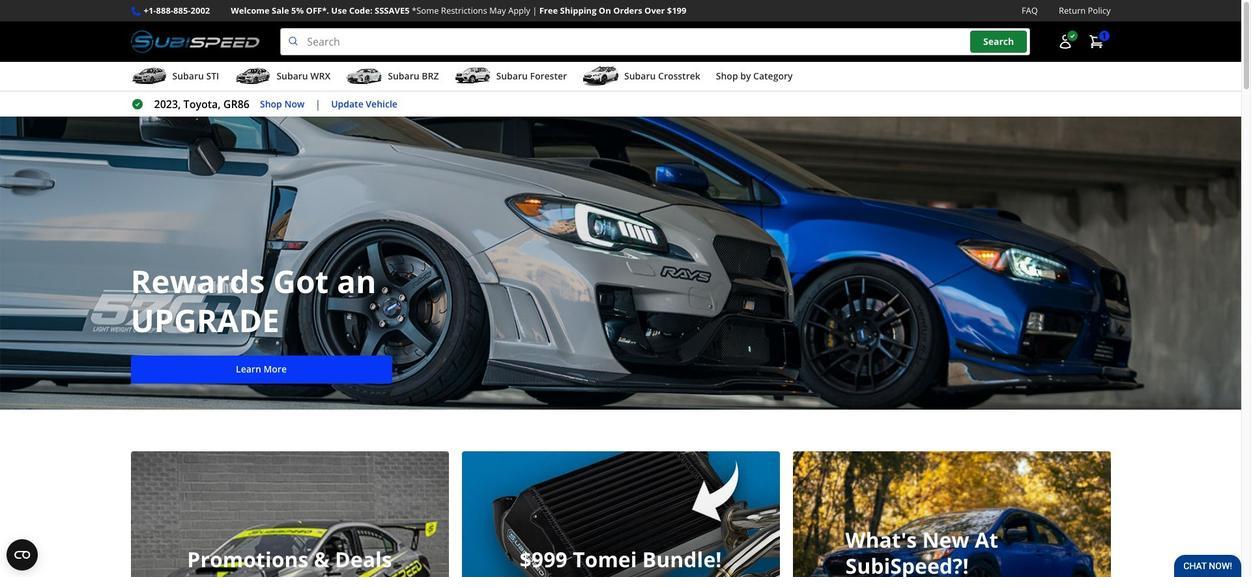 Task type: describe. For each thing, give the bounding box(es) containing it.
coilovers image
[[462, 452, 780, 578]]

earn rewards image
[[793, 452, 1111, 578]]

search input field
[[281, 28, 1030, 56]]

a subaru forester thumbnail image image
[[455, 67, 491, 86]]

subispeed logo image
[[131, 28, 260, 56]]

open widget image
[[7, 540, 38, 571]]

deals image
[[131, 452, 449, 578]]

a subaru crosstrek thumbnail image image
[[583, 67, 619, 86]]

a subaru wrx thumbnail image image
[[235, 67, 271, 86]]

a subaru brz thumbnail image image
[[346, 67, 383, 86]]

button image
[[1058, 34, 1074, 50]]



Task type: vqa. For each thing, say whether or not it's contained in the screenshot.
STOCK within 40 In Stock 126033RED GrimmSpeed Bypass Valve RED - Subaru 15- 21 WRX
no



Task type: locate. For each thing, give the bounding box(es) containing it.
a subaru sti thumbnail image image
[[131, 67, 167, 86]]

rewards program image
[[0, 117, 1242, 410]]



